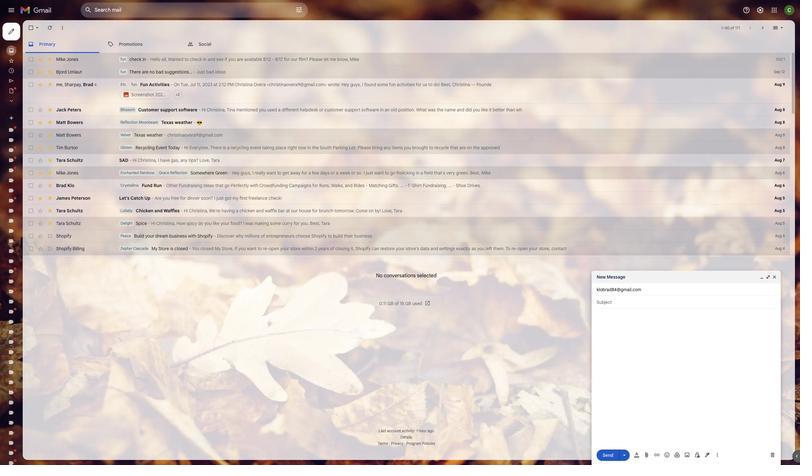 Task type: vqa. For each thing, say whether or not it's contained in the screenshot.


Task type: locate. For each thing, give the bounding box(es) containing it.
are right recycle on the top right of the page
[[460, 145, 466, 150]]

1 horizontal spatial please
[[358, 145, 371, 150]]

2 my from the left
[[215, 246, 221, 251]]

years
[[318, 246, 329, 251]]

36 ﻿͏ from the left
[[414, 233, 414, 239]]

0 horizontal spatial please
[[309, 56, 323, 62]]

hi up '😎' icon
[[202, 107, 206, 113]]

old
[[391, 107, 397, 113]]

1 horizontal spatial brad
[[83, 82, 93, 87]]

... left t-
[[400, 183, 404, 188]]

2 mike jones from the top
[[56, 170, 78, 176]]

2 gb from the left
[[405, 301, 411, 306]]

· right terms 'link'
[[389, 441, 390, 446]]

weather left '😎' icon
[[175, 120, 193, 125]]

insert emoji ‪(⌘⇧2)‬ image
[[664, 452, 670, 458]]

0 vertical spatial are
[[237, 56, 243, 62]]

1 horizontal spatial want
[[267, 170, 276, 176]]

1 vertical spatial bowers
[[66, 132, 81, 138]]

klo
[[67, 183, 74, 188]]

your left store,
[[529, 246, 538, 251]]

... left shoe
[[449, 183, 452, 188]]

event
[[250, 145, 261, 150]]

for right away
[[302, 170, 307, 176]]

1 vertical spatial please
[[358, 145, 371, 150]]

1 vertical spatial aug 6
[[775, 183, 785, 188]]

1 vertical spatial 6
[[783, 183, 785, 188]]

1 vertical spatial are
[[142, 69, 149, 75]]

9 ﻿͏ from the left
[[383, 233, 383, 239]]

1 horizontal spatial some
[[377, 82, 388, 87]]

matching
[[369, 183, 388, 188]]

2 check from the left
[[190, 56, 202, 62]]

0 horizontal spatial that
[[215, 183, 224, 188]]

33 ﻿͏ from the left
[[411, 233, 411, 239]]

aug 6
[[775, 170, 785, 175], [775, 183, 785, 188]]

1 inside last account activity: 1 hour ago details terms · privacy · program policies
[[416, 428, 418, 433]]

that's
[[434, 170, 445, 176]]

1 horizontal spatial the
[[437, 107, 444, 113]]

re-
[[263, 246, 269, 251], [512, 246, 518, 251]]

the
[[437, 107, 444, 113], [312, 145, 319, 150], [473, 145, 480, 150]]

close image
[[772, 274, 777, 280]]

founde
[[477, 82, 492, 87]]

dinner
[[187, 195, 200, 201]]

11 ﻿͏ from the left
[[386, 233, 386, 239]]

6 ﻿͏ from the left
[[380, 233, 380, 239]]

15 ﻿͏ from the left
[[390, 233, 390, 239]]

row containing me
[[23, 78, 790, 103]]

-
[[147, 56, 149, 62], [272, 56, 274, 62], [193, 69, 196, 75], [171, 82, 173, 87], [472, 82, 474, 87], [474, 82, 476, 87], [199, 107, 201, 113], [193, 120, 197, 125], [164, 132, 166, 138], [181, 145, 183, 150], [130, 157, 132, 163], [229, 170, 231, 176], [163, 183, 165, 188], [366, 183, 368, 188], [405, 183, 407, 188], [453, 183, 455, 188], [152, 195, 154, 201], [181, 208, 183, 214], [148, 221, 150, 226], [214, 233, 216, 239], [189, 246, 191, 251]]

and down are
[[155, 208, 163, 214]]

fun
[[140, 82, 148, 87]]

14 row from the top
[[23, 230, 790, 242]]

3 8 from the top
[[783, 133, 785, 137]]

fun up etc.
[[121, 69, 126, 74]]

3 row from the top
[[23, 78, 790, 103]]

1 re- from the left
[[263, 246, 269, 251]]

the left approved
[[473, 145, 480, 150]]

bad right just
[[206, 69, 214, 75]]

some left curry
[[270, 221, 281, 226]]

on left by!
[[369, 208, 374, 214]]

30 ﻿͏ from the left
[[407, 233, 407, 239]]

2 matt bowers from the top
[[56, 132, 81, 138]]

of left 15
[[395, 301, 399, 306]]

moonbeam
[[139, 120, 158, 125]]

for right free
[[180, 195, 186, 201]]

reflection down blossom
[[121, 120, 138, 125]]

8 row from the top
[[23, 154, 790, 167]]

fun inside fun check in - hello all, wanted to check in and see if you are available 8/12 - 8/17 for our film? please let me know, mike
[[121, 57, 126, 62]]

like down 'we're'
[[213, 221, 220, 226]]

1 horizontal spatial at
[[286, 208, 290, 214]]

1 inside row
[[784, 57, 785, 62]]

to left recycle on the top right of the page
[[429, 145, 433, 150]]

was right what on the top right of page
[[428, 107, 436, 113]]

1 row from the top
[[23, 53, 790, 66]]

8 for hi christina, tina mentioned you used a different helpdesk or customer support software in an old position. what was the name and did you like it better than wh
[[783, 107, 785, 112]]

fun left fun
[[131, 82, 137, 87]]

there
[[129, 69, 141, 75], [210, 145, 222, 150]]

0 horizontal spatial go
[[225, 183, 230, 188]]

9 row from the top
[[23, 167, 790, 179]]

1 horizontal spatial re-
[[512, 246, 518, 251]]

the left name
[[437, 107, 444, 113]]

name
[[445, 107, 456, 113]]

or right "helpdesk" in the left top of the page
[[319, 107, 324, 113]]

1 horizontal spatial me
[[330, 56, 336, 62]]

some inside cell
[[377, 82, 388, 87]]

come
[[356, 208, 368, 214]]

8 ﻿͏ from the left
[[382, 233, 382, 239]]

1 horizontal spatial is
[[223, 145, 226, 150]]

restore
[[381, 246, 395, 251]]

11 row from the top
[[23, 192, 790, 204]]

1 jones from the top
[[66, 56, 78, 62]]

5 row from the top
[[23, 116, 790, 129]]

hey
[[342, 82, 349, 87], [232, 170, 240, 176]]

available
[[244, 56, 262, 62]]

to left build
[[328, 233, 332, 239]]

and left "did"
[[457, 107, 465, 113]]

tara schultz
[[56, 157, 83, 163], [56, 208, 83, 214], [56, 221, 81, 226]]

1 horizontal spatial bad
[[206, 69, 214, 75]]

0 vertical spatial best,
[[441, 82, 451, 87]]

2 vertical spatial schultz
[[66, 221, 81, 226]]

in up just
[[203, 56, 207, 62]]

re- down peace build your dream business with shopify - discover why millions of entrepreneurs choose shopify to build their business. ﻿͏ ﻿͏ ﻿͏ ﻿͏ ﻿͏ ﻿͏ ﻿͏ ﻿͏ ﻿͏ ﻿͏ ﻿͏ ﻿͏ ﻿͏ ﻿͏ ﻿͏ ﻿͏ ﻿͏ ﻿͏ ﻿͏ ﻿͏ ﻿͏ ﻿͏ ﻿͏ ﻿͏ ﻿͏ ﻿͏ ﻿͏ ﻿͏ ﻿͏ ﻿͏ ﻿͏ ﻿͏ ﻿͏ ﻿͏ ﻿͏ ﻿͏ ﻿͏ ﻿͏ ﻿͏ ﻿͏ ﻿͏ at the bottom
[[263, 246, 269, 251]]

2 horizontal spatial best,
[[470, 170, 480, 176]]

0 vertical spatial mike jones
[[56, 56, 78, 62]]

1 vertical spatial brad
[[56, 183, 66, 188]]

campaigns
[[289, 183, 311, 188]]

0 vertical spatial some
[[377, 82, 388, 87]]

mike jones for somewhere
[[56, 170, 78, 176]]

support image
[[743, 6, 751, 14]]

matt up tim
[[56, 132, 65, 138]]

29 ﻿͏ from the left
[[406, 233, 406, 239]]

chicken
[[240, 208, 255, 214]]

0 horizontal spatial support
[[160, 107, 177, 113]]

2 our from the top
[[291, 208, 298, 214]]

0 vertical spatial matt
[[56, 120, 66, 125]]

0 vertical spatial jones
[[66, 56, 78, 62]]

1 horizontal spatial on
[[467, 145, 472, 150]]

the left the south
[[312, 145, 319, 150]]

1 horizontal spatial used
[[412, 301, 422, 306]]

1 8 from the top
[[783, 107, 785, 112]]

burton
[[64, 145, 78, 150]]

1 bad from the left
[[156, 69, 164, 75]]

20 ﻿͏ from the left
[[396, 233, 396, 239]]

10 ﻿͏ from the left
[[385, 233, 385, 239]]

0 horizontal spatial the
[[312, 145, 319, 150]]

1 horizontal spatial like
[[481, 107, 488, 113]]

row containing tim burton
[[23, 141, 790, 154]]

love, right tips?
[[200, 157, 210, 163]]

like left it on the right top of page
[[481, 107, 488, 113]]

1 open from the left
[[269, 246, 279, 251]]

found
[[364, 82, 376, 87]]

1 vertical spatial is
[[170, 246, 173, 251]]

2 jones from the top
[[66, 170, 78, 176]]

mike jones up 'brad klo'
[[56, 170, 78, 176]]

15 row from the top
[[23, 242, 790, 255]]

business.
[[355, 233, 373, 239]]

0 horizontal spatial software
[[179, 107, 197, 113]]

within
[[302, 246, 314, 251]]

texas up recycling
[[134, 132, 145, 138]]

1 horizontal spatial guys,
[[351, 82, 361, 87]]

1 tara schultz from the top
[[56, 157, 83, 163]]

used left different
[[267, 107, 277, 113]]

our left house
[[291, 208, 298, 214]]

guys,
[[351, 82, 361, 87], [241, 170, 251, 176]]

, down umlaut
[[81, 82, 82, 87]]

19 ﻿͏ from the left
[[395, 233, 395, 239]]

fun inside fun there are no bad suggestions... - just bad ideas
[[121, 69, 126, 74]]

at right bar
[[286, 208, 290, 214]]

store
[[290, 246, 301, 251]]

2 tara schultz from the top
[[56, 208, 83, 214]]

1 our from the top
[[291, 56, 298, 62]]

tomorrow.
[[335, 208, 355, 214]]

there up fun
[[129, 69, 141, 75]]

23 ﻿͏ from the left
[[399, 233, 399, 239]]

best, right green.
[[470, 170, 480, 176]]

0 horizontal spatial texas
[[134, 132, 145, 138]]

tara schultz for chicken
[[56, 208, 83, 214]]

shirt
[[412, 183, 422, 188]]

very
[[447, 170, 455, 176]]

None checkbox
[[28, 69, 34, 75], [28, 170, 34, 176], [28, 182, 34, 189], [28, 220, 34, 227], [28, 233, 34, 239], [28, 69, 34, 75], [28, 170, 34, 176], [28, 182, 34, 189], [28, 220, 34, 227], [28, 233, 34, 239]]

having
[[222, 208, 235, 214]]

2 horizontal spatial are
[[460, 145, 466, 150]]

data
[[420, 246, 430, 251]]

some right found
[[377, 82, 388, 87]]

aug 5 for hi christina, we're having a chicken and waffle bar at our house for brunch tomorrow. come on by! love, tara
[[775, 208, 785, 213]]

want down millions
[[247, 246, 257, 251]]

social tab
[[182, 35, 262, 53]]

fun for fun check in - hello all, wanted to check in and see if you are available 8/12 - 8/17 for our film? please let me know, mike
[[121, 57, 126, 62]]

peace
[[121, 233, 131, 238]]

jack
[[56, 107, 66, 113]]

1 matt from the top
[[56, 120, 66, 125]]

tara schultz down burton
[[56, 157, 83, 163]]

closed right the you
[[200, 246, 214, 251]]

a
[[278, 107, 281, 113], [227, 145, 230, 150], [309, 170, 311, 176], [336, 170, 339, 176], [421, 170, 423, 176], [236, 208, 238, 214]]

row containing james peterson
[[23, 192, 790, 204]]

2 row from the top
[[23, 66, 790, 78]]

tara schultz down james peterson
[[56, 208, 83, 214]]

matt down jack
[[56, 120, 66, 125]]

24 ﻿͏ from the left
[[400, 233, 400, 239]]

just left got at the left of the page
[[217, 195, 224, 201]]

1 vertical spatial 4
[[783, 246, 785, 251]]

35 ﻿͏ from the left
[[413, 233, 413, 239]]

that right recycle on the top right of the page
[[450, 145, 458, 150]]

conversations
[[384, 272, 416, 279]]

+2
[[176, 92, 180, 97]]

different
[[282, 107, 299, 113]]

open down peace build your dream business with shopify - discover why millions of entrepreneurs choose shopify to build their business. ﻿͏ ﻿͏ ﻿͏ ﻿͏ ﻿͏ ﻿͏ ﻿͏ ﻿͏ ﻿͏ ﻿͏ ﻿͏ ﻿͏ ﻿͏ ﻿͏ ﻿͏ ﻿͏ ﻿͏ ﻿͏ ﻿͏ ﻿͏ ﻿͏ ﻿͏ ﻿͏ ﻿͏ ﻿͏ ﻿͏ ﻿͏ ﻿͏ ﻿͏ ﻿͏ ﻿͏ ﻿͏ ﻿͏ ﻿͏ ﻿͏ ﻿͏ ﻿͏ ﻿͏ ﻿͏ ﻿͏ ﻿͏ at the bottom
[[269, 246, 279, 251]]

bowers down "peters"
[[67, 120, 83, 125]]

minimize image
[[760, 274, 765, 280]]

re- right the to
[[512, 246, 518, 251]]

gas,
[[171, 157, 179, 163]]

cell containing fun activities
[[119, 81, 759, 100]]

8/17
[[275, 56, 283, 62]]

0 horizontal spatial 1
[[416, 428, 418, 433]]

Search mail text field
[[95, 7, 278, 13]]

fun
[[121, 57, 126, 62], [121, 69, 126, 74], [389, 82, 396, 87], [131, 82, 137, 87]]

0 horizontal spatial open
[[269, 246, 279, 251]]

i left the really at the left top
[[252, 170, 254, 176]]

gb right 0.11
[[388, 301, 394, 306]]

1 vertical spatial hey
[[232, 170, 240, 176]]

0 vertical spatial texas
[[161, 120, 174, 125]]

0 horizontal spatial gb
[[388, 301, 394, 306]]

navigation
[[0, 20, 76, 465]]

for right house
[[312, 208, 318, 214]]

freelance
[[249, 195, 268, 201]]

1 horizontal spatial are
[[237, 56, 243, 62]]

sad
[[119, 157, 128, 163]]

hey up perfectly in the top left of the page
[[232, 170, 240, 176]]

18 ﻿͏ from the left
[[394, 233, 394, 239]]

2 horizontal spatial the
[[473, 145, 480, 150]]

1 horizontal spatial open
[[518, 246, 528, 251]]

fun there are no bad suggestions... - just bad ideas
[[121, 69, 226, 75]]

1 vertical spatial 1
[[784, 57, 785, 62]]

mike up bjord on the top left
[[56, 56, 66, 62]]

1 right oct
[[784, 57, 785, 62]]

or right days
[[331, 170, 335, 176]]

at inside cell
[[214, 82, 218, 87]]

1 horizontal spatial my
[[215, 246, 221, 251]]

0 vertical spatial 1
[[722, 25, 723, 30]]

0 horizontal spatial some
[[270, 221, 281, 226]]

1 horizontal spatial love,
[[382, 208, 393, 214]]

0 vertical spatial tara schultz
[[56, 157, 83, 163]]

billing
[[73, 246, 85, 251]]

7 ﻿͏ from the left
[[381, 233, 381, 239]]

13 row from the top
[[23, 217, 790, 230]]

1 , from the left
[[62, 82, 63, 87]]

do
[[198, 221, 203, 226]]

grace
[[159, 170, 169, 175]]

1 vertical spatial tara schultz
[[56, 208, 83, 214]]

gifts.
[[389, 183, 399, 188]]

1 · from the left
[[389, 441, 390, 446]]

your left store
[[280, 246, 289, 251]]

2
[[315, 246, 317, 251]]

1 vertical spatial best,
[[470, 170, 480, 176]]

4 row from the top
[[23, 103, 790, 116]]

and right data
[[431, 246, 438, 251]]

1 vertical spatial texas
[[134, 132, 145, 138]]

2 matt from the top
[[56, 132, 65, 138]]

2 ... from the left
[[449, 183, 452, 188]]

28 ﻿͏ from the left
[[405, 233, 405, 239]]

aug for hi everyone, there is a recycling event taking place right now in the south parking lot. please bring any items you brought to recycle that are on the approved
[[775, 145, 782, 150]]

1 left 50
[[722, 25, 723, 30]]

row
[[23, 53, 790, 66], [23, 66, 790, 78], [23, 78, 790, 103], [23, 103, 790, 116], [23, 116, 790, 129], [23, 129, 790, 141], [23, 141, 790, 154], [23, 154, 790, 167], [23, 167, 790, 179], [23, 179, 790, 192], [23, 192, 790, 204], [23, 204, 790, 217], [23, 217, 790, 230], [23, 230, 790, 242], [23, 242, 790, 255], [23, 255, 790, 268]]

0 vertical spatial like
[[481, 107, 488, 113]]

bring
[[372, 145, 383, 150]]

1 horizontal spatial ,
[[81, 82, 82, 87]]

everyone,
[[190, 145, 209, 150]]

aug for other fundraising ideas that go perfectly with crowdfunding campaigns for runs, walks, and rides - matching gifts. ... - t-shirt fundraising. ... - shoe drives.
[[775, 183, 782, 188]]

0 vertical spatial is
[[223, 145, 226, 150]]

aug 4
[[775, 246, 785, 251]]

for left the runs,
[[313, 183, 318, 188]]

there right the everyone,
[[210, 145, 222, 150]]

check down promotions
[[129, 56, 141, 62]]

my left store.
[[215, 246, 221, 251]]

to
[[185, 56, 189, 62], [429, 82, 433, 87], [429, 145, 433, 150], [277, 170, 281, 176], [385, 170, 389, 176], [328, 233, 332, 239], [258, 246, 262, 251]]

0 vertical spatial guys,
[[351, 82, 361, 87]]

1 horizontal spatial closed
[[200, 246, 214, 251]]

days
[[320, 170, 330, 176]]

aug 8 for christinaovera9@gmail.com
[[775, 133, 785, 137]]

2 vertical spatial 1
[[416, 428, 418, 433]]

bad right no at the left of page
[[156, 69, 164, 75]]

mike jones up 'bjord umlaut' on the left top
[[56, 56, 78, 62]]

1 vertical spatial like
[[213, 221, 220, 226]]

film?
[[299, 56, 308, 62]]

1 horizontal spatial ·
[[405, 441, 406, 446]]

schultz for chicken
[[67, 208, 83, 214]]

spicy
[[187, 221, 197, 226]]

5
[[783, 196, 785, 200], [783, 208, 785, 213], [783, 221, 785, 226], [783, 233, 785, 238]]

so.
[[357, 170, 363, 176]]

2:12
[[219, 82, 226, 87]]

0 horizontal spatial re-
[[263, 246, 269, 251]]

are
[[155, 195, 162, 201]]

house
[[299, 208, 311, 214]]

1 horizontal spatial with
[[250, 183, 258, 188]]

1 check from the left
[[129, 56, 141, 62]]

1 mike jones from the top
[[56, 56, 78, 62]]

0 horizontal spatial was
[[246, 221, 253, 226]]

shopify
[[56, 233, 71, 239], [197, 233, 213, 239], [311, 233, 327, 239], [56, 246, 71, 251], [356, 246, 371, 251]]

0 vertical spatial just
[[366, 170, 373, 176]]

just
[[366, 170, 373, 176], [217, 195, 224, 201]]

crystalline
[[121, 183, 139, 188]]

1 vertical spatial any
[[180, 157, 188, 163]]

3 tara schultz from the top
[[56, 221, 81, 226]]

1 vertical spatial weather
[[147, 132, 163, 138]]

1 ... from the left
[[400, 183, 404, 188]]

1 software from the left
[[179, 107, 197, 113]]

2 horizontal spatial want
[[374, 170, 384, 176]]

10 row from the top
[[23, 179, 790, 192]]

activities
[[397, 82, 415, 87]]

bowers for moonbeam
[[67, 120, 83, 125]]

tab list
[[23, 35, 795, 53]]

17 ﻿͏ from the left
[[392, 233, 392, 239]]

advanced search options image
[[293, 3, 305, 16]]

tara schultz for spice
[[56, 221, 81, 226]]

row containing brad klo
[[23, 179, 790, 192]]

1 matt bowers from the top
[[56, 120, 83, 125]]

promotions tab
[[103, 35, 182, 53]]

guys, up perfectly in the top left of the page
[[241, 170, 251, 176]]

primary
[[39, 41, 55, 47]]

fun for fun there are no bad suggestions... - just bad ideas
[[121, 69, 126, 74]]

39 ﻿͏ from the left
[[417, 233, 417, 239]]

was
[[428, 107, 436, 113], [246, 221, 253, 226]]

reflection moonbeam texas weather
[[121, 120, 193, 125]]

any right gas,
[[180, 157, 188, 163]]

5 for hi christina, we're having a chicken and waffle bar at our house for brunch tomorrow. come on by! love, tara
[[783, 208, 785, 213]]

what
[[416, 107, 427, 113]]

gb
[[388, 301, 394, 306], [405, 301, 411, 306]]

0 horizontal spatial weather
[[147, 132, 163, 138]]

21 ﻿͏ from the left
[[397, 233, 397, 239]]

was left making
[[246, 221, 253, 226]]

0 vertical spatial that
[[450, 145, 458, 150]]

7 row from the top
[[23, 141, 790, 154]]

hi right today
[[184, 145, 188, 150]]

i right so.
[[364, 170, 365, 176]]

1 support from the left
[[160, 107, 177, 113]]

1 horizontal spatial that
[[450, 145, 458, 150]]

want right the really at the left top
[[267, 170, 276, 176]]

jones up umlaut
[[66, 56, 78, 62]]

hi up how
[[184, 208, 188, 214]]

cell
[[119, 81, 759, 100]]

attach files image
[[644, 452, 650, 458]]

want up matching
[[374, 170, 384, 176]]

2 8 from the top
[[783, 120, 785, 125]]

reflection down gas,
[[170, 170, 188, 175]]

an
[[385, 107, 390, 113]]

our
[[291, 56, 298, 62], [291, 208, 298, 214]]

lot.
[[349, 145, 357, 150]]

1 horizontal spatial software
[[362, 107, 379, 113]]

gb right 15
[[405, 301, 411, 306]]

2 open from the left
[[518, 246, 528, 251]]

None checkbox
[[28, 25, 34, 31], [28, 56, 34, 62], [28, 81, 34, 88], [28, 107, 34, 113], [28, 119, 34, 126], [28, 132, 34, 138], [28, 144, 34, 151], [28, 157, 34, 163], [28, 195, 34, 201], [28, 208, 34, 214], [28, 245, 34, 252], [28, 25, 34, 31], [28, 56, 34, 62], [28, 81, 34, 88], [28, 107, 34, 113], [28, 119, 34, 126], [28, 132, 34, 138], [28, 144, 34, 151], [28, 157, 34, 163], [28, 195, 34, 201], [28, 208, 34, 214], [28, 245, 34, 252]]

aug for hey guys, i really want to get away for a few days or a week or so. i just want to go frolicking in a field that's very green. best, mike
[[775, 170, 782, 175]]

no
[[376, 272, 383, 279]]

1 horizontal spatial weather
[[175, 120, 193, 125]]

0 horizontal spatial at
[[214, 82, 218, 87]]

aug for christinaovera9@gmail.com
[[775, 133, 782, 137]]

0 vertical spatial brad
[[83, 82, 93, 87]]

insert link ‪(⌘k)‬ image
[[654, 452, 660, 458]]

christina right pm
[[235, 82, 253, 87]]

4 8 from the top
[[783, 145, 785, 150]]

closed down business
[[175, 246, 188, 251]]

brad left klo
[[56, 183, 66, 188]]

frolicking
[[397, 170, 415, 176]]

please left let
[[309, 56, 323, 62]]

bowers up burton
[[66, 132, 81, 138]]

delight
[[121, 221, 133, 226]]

0 horizontal spatial with
[[188, 233, 196, 239]]

no conversations selected main content
[[23, 20, 795, 465]]

brad right sharpay
[[83, 82, 93, 87]]

a right having
[[236, 208, 238, 214]]

event
[[156, 145, 167, 150]]

please right lot.
[[358, 145, 371, 150]]

2 software from the left
[[362, 107, 379, 113]]

cascade
[[133, 246, 148, 251]]

zephyr
[[121, 246, 133, 251]]

3 ﻿͏ from the left
[[377, 233, 377, 239]]

bowers
[[67, 120, 83, 125], [66, 132, 81, 138]]

None search field
[[81, 3, 308, 18]]

with down spicy
[[188, 233, 196, 239]]

aug 6 for crystalline fund run - other fundraising ideas that go perfectly with crowdfunding campaigns for runs, walks, and rides - matching gifts. ... - t-shirt fundraising. ... - shoe drives.
[[775, 183, 785, 188]]

0 vertical spatial with
[[250, 183, 258, 188]]

0.11
[[379, 301, 387, 306]]

at
[[214, 82, 218, 87], [286, 208, 290, 214]]

1 horizontal spatial 4
[[783, 246, 785, 251]]

13 ﻿͏ from the left
[[388, 233, 388, 239]]

32 ﻿͏ from the left
[[409, 233, 409, 239]]

can
[[372, 246, 379, 251]]

1 my from the left
[[152, 246, 158, 251]]



Task type: describe. For each thing, give the bounding box(es) containing it.
catch
[[131, 195, 143, 201]]

41 ﻿͏ from the left
[[420, 233, 420, 239]]

1 ﻿͏ from the left
[[374, 233, 374, 239]]

171
[[736, 25, 740, 30]]

rides
[[354, 183, 365, 188]]

reflection inside reflection moonbeam texas weather
[[121, 120, 138, 125]]

store.
[[222, 246, 234, 251]]

a left field
[[421, 170, 423, 176]]

38 ﻿͏ from the left
[[416, 233, 416, 239]]

25 ﻿͏ from the left
[[402, 233, 402, 239]]

glisten
[[121, 145, 132, 150]]

search mail image
[[83, 4, 94, 16]]

1 horizontal spatial just
[[366, 170, 373, 176]]

closing
[[336, 246, 350, 251]]

mike right green.
[[482, 170, 491, 176]]

shopify up shopify billing
[[56, 233, 71, 239]]

activities
[[149, 82, 170, 87]]

settings image
[[757, 6, 764, 14]]

program
[[407, 441, 421, 446]]

12 row from the top
[[23, 204, 790, 217]]

+2 button
[[176, 91, 180, 98]]

and left rides
[[345, 183, 353, 188]]

dream
[[155, 233, 168, 239]]

to inside cell
[[429, 82, 433, 87]]

rainbow
[[140, 170, 154, 175]]

8 for christinaovera9@gmail.com
[[783, 133, 785, 137]]

12 ﻿͏ from the left
[[387, 233, 387, 239]]

50
[[725, 25, 730, 30]]

activity:
[[402, 428, 415, 433]]

row containing shopify
[[23, 230, 790, 242]]

walks,
[[331, 183, 344, 188]]

shopify left the billing
[[56, 246, 71, 251]]

privacy
[[391, 441, 404, 446]]

shopify up 2
[[311, 233, 327, 239]]

0 horizontal spatial hey
[[232, 170, 240, 176]]

i inside cell
[[362, 82, 363, 87]]

aug for hi christina, we're having a chicken and waffle bar at our house for brunch tomorrow. come on by! love, tara
[[775, 208, 782, 213]]

😎 image
[[197, 120, 202, 125]]

1 vertical spatial just
[[217, 195, 224, 201]]

toggle split pane mode image
[[773, 25, 779, 31]]

to right the wanted
[[185, 56, 189, 62]]

1 horizontal spatial best,
[[441, 82, 451, 87]]

pop out image
[[766, 274, 771, 280]]

aug 8 for hi everyone, there is a recycling event taking place right now in the south parking lot. please bring any items you brought to recycle that are on the approved
[[775, 145, 785, 150]]

0.11 gb of 15 gb used
[[379, 301, 422, 306]]

11,
[[197, 82, 201, 87]]

0 horizontal spatial want
[[247, 246, 257, 251]]

14 ﻿͏ from the left
[[389, 233, 389, 239]]

37 ﻿͏ from the left
[[415, 233, 415, 239]]

fun left activities
[[389, 82, 396, 87]]

1 vertical spatial with
[[188, 233, 196, 239]]

used inside row
[[267, 107, 277, 113]]

other
[[166, 183, 178, 188]]

sad - hi christina, i have gas, any tips? love, tara
[[119, 157, 220, 163]]

recycling
[[231, 145, 249, 150]]

check!
[[269, 195, 282, 201]]

more send options image
[[622, 452, 628, 458]]

i right soon?
[[214, 195, 215, 201]]

40 ﻿͏ from the left
[[418, 233, 418, 239]]

2 vertical spatial best,
[[310, 221, 320, 226]]

5 ﻿͏ from the left
[[379, 233, 379, 239]]

me , sharpay , brad 4
[[56, 82, 97, 87]]

today
[[168, 145, 180, 150]]

2 support from the left
[[345, 107, 360, 113]]

31 ﻿͏ from the left
[[408, 233, 408, 239]]

6 for hey guys, i really want to get away for a few days or a week or so. i just want to go frolicking in a field that's very green. best, mike
[[783, 170, 785, 175]]

1 vertical spatial reflection
[[170, 170, 188, 175]]

privacy link
[[391, 441, 404, 446]]

james peterson
[[56, 195, 90, 201]]

blossom customer support software - hi christina, tina mentioned you used a different helpdesk or customer support software in an old position. what was the name and did you like it better than wh
[[121, 107, 522, 113]]

aug 5 for discover why millions of entrepreneurs choose shopify to build their business. ﻿͏ ﻿͏ ﻿͏ ﻿͏ ﻿͏ ﻿͏ ﻿͏ ﻿͏ ﻿͏ ﻿͏ ﻿͏ ﻿͏ ﻿͏ ﻿͏ ﻿͏ ﻿͏ ﻿͏ ﻿͏ ﻿͏ ﻿͏ ﻿͏ ﻿͏ ﻿͏ ﻿͏ ﻿͏ ﻿͏ ﻿͏ ﻿͏ ﻿͏ ﻿͏ ﻿͏ ﻿͏ ﻿͏ ﻿͏ ﻿͏ ﻿͏ ﻿͏ ﻿͏ ﻿͏ ﻿͏ ﻿͏
[[775, 233, 785, 238]]

you.
[[301, 221, 309, 226]]

christina, left tina on the left of the page
[[207, 107, 226, 113]]

mike up 'brad klo'
[[56, 170, 66, 176]]

hi right spice in the top of the page
[[151, 221, 155, 226]]

22 ﻿͏ from the left
[[398, 233, 398, 239]]

christina, up rainbow
[[138, 157, 157, 163]]

no
[[150, 69, 155, 75]]

1 horizontal spatial or
[[331, 170, 335, 176]]

lullaby
[[121, 208, 133, 213]]

insert signature image
[[704, 452, 711, 458]]

aug for discover why millions of entrepreneurs choose shopify to build their business. ﻿͏ ﻿͏ ﻿͏ ﻿͏ ﻿͏ ﻿͏ ﻿͏ ﻿͏ ﻿͏ ﻿͏ ﻿͏ ﻿͏ ﻿͏ ﻿͏ ﻿͏ ﻿͏ ﻿͏ ﻿͏ ﻿͏ ﻿͏ ﻿͏ ﻿͏ ﻿͏ ﻿͏ ﻿͏ ﻿͏ ﻿͏ ﻿͏ ﻿͏ ﻿͏ ﻿͏ ﻿͏ ﻿͏ ﻿͏ ﻿͏ ﻿͏ ﻿͏ ﻿͏ ﻿͏ ﻿͏ ﻿͏
[[775, 233, 782, 238]]

and left waffle
[[256, 208, 264, 214]]

shopify right it,
[[356, 246, 371, 251]]

sep
[[774, 69, 781, 74]]

1 vertical spatial at
[[286, 208, 290, 214]]

let's
[[119, 195, 130, 201]]

0 vertical spatial go
[[390, 170, 396, 176]]

account
[[387, 428, 401, 433]]

refresh image
[[47, 25, 53, 31]]

hi for chicken and waffles
[[184, 208, 188, 214]]

for right "8/17"
[[284, 56, 290, 62]]

1 horizontal spatial there
[[210, 145, 222, 150]]

main menu image
[[8, 6, 15, 14]]

0 horizontal spatial is
[[170, 246, 173, 251]]

of right the years
[[330, 246, 334, 251]]

approved
[[481, 145, 500, 150]]

on
[[174, 82, 180, 87]]

my
[[233, 195, 239, 201]]

primary tab
[[23, 35, 102, 53]]

christinaovera9@gmail.com
[[167, 132, 223, 138]]

peterson
[[71, 195, 90, 201]]

27 ﻿͏ from the left
[[404, 233, 404, 239]]

last
[[379, 428, 386, 433]]

bowers for texas
[[66, 132, 81, 138]]

4 ﻿͏ from the left
[[378, 233, 378, 239]]

0 horizontal spatial there
[[129, 69, 141, 75]]

0 horizontal spatial brad
[[56, 183, 66, 188]]

details link
[[401, 435, 412, 439]]

row containing jack peters
[[23, 103, 790, 116]]

enchanted
[[121, 170, 139, 175]]

somewhere green - hey guys, i really want to get away for a few days or a week or so. i just want to go frolicking in a field that's very green. best, mike
[[191, 170, 491, 176]]

aug for hi christina, how spicy do you like your food? i was making some curry for you. best, tara
[[775, 221, 782, 226]]

and left see
[[208, 56, 215, 62]]

matt for texas
[[56, 132, 65, 138]]

0 horizontal spatial or
[[319, 107, 324, 113]]

16 row from the top
[[23, 255, 790, 268]]

0 horizontal spatial like
[[213, 221, 220, 226]]

recycle
[[435, 145, 449, 150]]

5 for hi christina, how spicy do you like your food? i was making some curry for you. best, tara
[[783, 221, 785, 226]]

cell inside row
[[119, 81, 759, 100]]

2 bad from the left
[[206, 69, 214, 75]]

discard draft ‪(⌘⇧d)‬ image
[[770, 452, 776, 458]]

tab list containing primary
[[23, 35, 795, 53]]

it,
[[351, 246, 355, 251]]

1 vertical spatial on
[[369, 208, 374, 214]]

2 ﻿͏ from the left
[[375, 233, 375, 239]]

build
[[134, 233, 144, 239]]

2 vertical spatial are
[[460, 145, 466, 150]]

your left store's
[[396, 246, 405, 251]]

1 closed from the left
[[175, 246, 188, 251]]

up
[[144, 195, 150, 201]]

exactly
[[456, 246, 471, 251]]

a left few
[[309, 170, 311, 176]]

1 christina from the left
[[235, 82, 253, 87]]

0 horizontal spatial me
[[56, 82, 62, 87]]

sharpay
[[64, 82, 81, 87]]

15
[[400, 301, 404, 306]]

for left you.
[[294, 221, 300, 226]]

1 horizontal spatial any
[[384, 145, 391, 150]]

send
[[603, 452, 614, 458]]

aug 5 for hi christina, how spicy do you like your food? i was making some curry for you. best, tara
[[775, 221, 785, 226]]

0 vertical spatial weather
[[175, 120, 193, 125]]

0 vertical spatial love,
[[200, 157, 210, 163]]

tue,
[[181, 82, 189, 87]]

waffle
[[265, 208, 277, 214]]

0 vertical spatial schultz
[[67, 157, 83, 163]]

customer
[[325, 107, 344, 113]]

Subject field
[[597, 299, 776, 305]]

fundraising.
[[423, 183, 447, 188]]

christina, up dream
[[156, 221, 175, 226]]

than
[[506, 107, 515, 113]]

0 vertical spatial please
[[309, 56, 323, 62]]

for inside cell
[[416, 82, 422, 87]]

jones for somewhere
[[66, 170, 78, 176]]

spice
[[136, 221, 147, 226]]

2 christina from the left
[[452, 82, 470, 87]]

making
[[255, 221, 269, 226]]

away
[[290, 170, 301, 176]]

let
[[324, 56, 329, 62]]

fun for fun
[[131, 82, 137, 87]]

mike jones for fun
[[56, 56, 78, 62]]

row containing shopify billing
[[23, 242, 790, 255]]

26 ﻿͏ from the left
[[403, 233, 403, 239]]

schultz for spice
[[66, 221, 81, 226]]

to
[[506, 246, 511, 251]]

suggestions...
[[165, 69, 192, 75]]

insert files using drive image
[[674, 452, 681, 458]]

2 , from the left
[[81, 82, 82, 87]]

5 for discover why millions of entrepreneurs choose shopify to build their business. ﻿͏ ﻿͏ ﻿͏ ﻿͏ ﻿͏ ﻿͏ ﻿͏ ﻿͏ ﻿͏ ﻿͏ ﻿͏ ﻿͏ ﻿͏ ﻿͏ ﻿͏ ﻿͏ ﻿͏ ﻿͏ ﻿͏ ﻿͏ ﻿͏ ﻿͏ ﻿͏ ﻿͏ ﻿͏ ﻿͏ ﻿͏ ﻿͏ ﻿͏ ﻿͏ ﻿͏ ﻿͏ ﻿͏ ﻿͏ ﻿͏ ﻿͏ ﻿͏ ﻿͏ ﻿͏ ﻿͏ ﻿͏
[[783, 233, 785, 238]]

new message
[[597, 274, 626, 280]]

1 vertical spatial was
[[246, 221, 253, 226]]

aug for hi christina, tina mentioned you used a different helpdesk or customer support software in an old position. what was the name and did you like it better than wh
[[775, 107, 782, 112]]

let's catch up - are you free for dinner soon? i just got my first freelance check!
[[119, 195, 282, 201]]

fundraising
[[179, 183, 202, 188]]

peace build your dream business with shopify - discover why millions of entrepreneurs choose shopify to build their business. ﻿͏ ﻿͏ ﻿͏ ﻿͏ ﻿͏ ﻿͏ ﻿͏ ﻿͏ ﻿͏ ﻿͏ ﻿͏ ﻿͏ ﻿͏ ﻿͏ ﻿͏ ﻿͏ ﻿͏ ﻿͏ ﻿͏ ﻿͏ ﻿͏ ﻿͏ ﻿͏ ﻿͏ ﻿͏ ﻿͏ ﻿͏ ﻿͏ ﻿͏ ﻿͏ ﻿͏ ﻿͏ ﻿͏ ﻿͏ ﻿͏ ﻿͏ ﻿͏ ﻿͏ ﻿͏ ﻿͏ ﻿͏
[[121, 233, 420, 239]]

of right 50
[[731, 25, 735, 30]]

in left an
[[380, 107, 384, 113]]

your left food?
[[221, 221, 230, 226]]

blossom
[[121, 107, 135, 112]]

to up 'gifts.' at top left
[[385, 170, 389, 176]]

insert photo image
[[684, 452, 691, 458]]

i right food?
[[243, 221, 245, 226]]

toggle confidential mode image
[[694, 452, 701, 458]]

business
[[169, 233, 187, 239]]

1 vertical spatial guys,
[[241, 170, 251, 176]]

did
[[466, 107, 472, 113]]

in right now
[[308, 145, 311, 150]]

aug for you closed my store. if you want to re-open your store within 2 years of closing it, shopify can restore your store's data and settings exactly as you left them. to re-open your store, contact
[[775, 246, 782, 251]]

your right build
[[145, 233, 154, 239]]

drives.
[[468, 183, 481, 188]]

follow link to manage storage image
[[425, 300, 431, 306]]

6 row from the top
[[23, 129, 790, 141]]

0 vertical spatial hey
[[342, 82, 349, 87]]

1 horizontal spatial was
[[428, 107, 436, 113]]

more image
[[59, 25, 66, 31]]

sep 12
[[774, 69, 785, 74]]

a left different
[[278, 107, 281, 113]]

1 vertical spatial some
[[270, 221, 281, 226]]

older image
[[760, 25, 766, 31]]

tips?
[[189, 157, 198, 163]]

1 horizontal spatial 1
[[722, 25, 723, 30]]

send button
[[597, 449, 620, 461]]

1 vertical spatial go
[[225, 183, 230, 188]]

1 gb from the left
[[388, 301, 394, 306]]

oct 1
[[777, 57, 785, 62]]

last account activity: 1 hour ago details terms · privacy · program policies
[[378, 428, 435, 446]]

christina, down let's catch up - are you free for dinner soon? i just got my first freelance check!
[[189, 208, 208, 214]]

aug 8 for hi christina, tina mentioned you used a different helpdesk or customer support software in an old position. what was the name and did you like it better than wh
[[775, 107, 785, 112]]

more options image
[[716, 452, 720, 458]]

somewhere
[[191, 170, 214, 176]]

as
[[472, 246, 476, 251]]

a left recycling
[[227, 145, 230, 150]]

get
[[283, 170, 289, 176]]

0 horizontal spatial any
[[180, 157, 188, 163]]

green.
[[456, 170, 469, 176]]

row containing bjord umlaut
[[23, 66, 790, 78]]

2 re- from the left
[[512, 246, 518, 251]]

1 horizontal spatial texas
[[161, 120, 174, 125]]

34 ﻿͏ from the left
[[412, 233, 412, 239]]

matt bowers for moonbeam
[[56, 120, 83, 125]]

mike right the know,
[[350, 56, 359, 62]]

16 ﻿͏ from the left
[[391, 233, 391, 239]]

2 horizontal spatial or
[[351, 170, 356, 176]]

1 vertical spatial used
[[412, 301, 422, 306]]

wrote:
[[328, 82, 341, 87]]

4 inside me , sharpay , brad 4
[[95, 82, 97, 87]]

by!
[[375, 208, 381, 214]]

grace reflection
[[159, 170, 188, 175]]

6 for other fundraising ideas that go perfectly with crowdfunding campaigns for runs, walks, and rides - matching gifts. ... - t-shirt fundraising. ... - shoe drives.
[[783, 183, 785, 188]]

matt bowers for texas
[[56, 132, 81, 138]]

hi right sad at the top
[[133, 157, 137, 163]]

to left get
[[277, 170, 281, 176]]

hi for recycling event today
[[184, 145, 188, 150]]

2 closed from the left
[[200, 246, 214, 251]]

hi for customer support software
[[202, 107, 206, 113]]

aug 9
[[775, 82, 785, 87]]

peters
[[68, 107, 81, 113]]

to down millions
[[258, 246, 262, 251]]

aug 6 for somewhere green - hey guys, i really want to get away for a few days or a week or so. i just want to go frolicking in a field that's very green. best, mike
[[775, 170, 785, 175]]

i left have
[[158, 157, 159, 163]]

new message dialog
[[592, 271, 781, 465]]

no conversations selected
[[376, 272, 437, 279]]

shopify down the do
[[197, 233, 213, 239]]

matt for moonbeam
[[56, 120, 66, 125]]

0 vertical spatial on
[[467, 145, 472, 150]]

us
[[423, 82, 427, 87]]

jones for fun
[[66, 56, 78, 62]]

in left field
[[416, 170, 420, 176]]

8 for hi everyone, there is a recycling event taking place right now in the south parking lot. please bring any items you brought to recycle that are on the approved
[[783, 145, 785, 150]]

have
[[160, 157, 170, 163]]

a left week
[[336, 170, 339, 176]]

in left hello
[[143, 56, 146, 62]]

gmail image
[[20, 4, 55, 16]]

right
[[288, 145, 297, 150]]

see
[[216, 56, 224, 62]]

2 · from the left
[[405, 441, 406, 446]]

of right millions
[[261, 233, 265, 239]]



